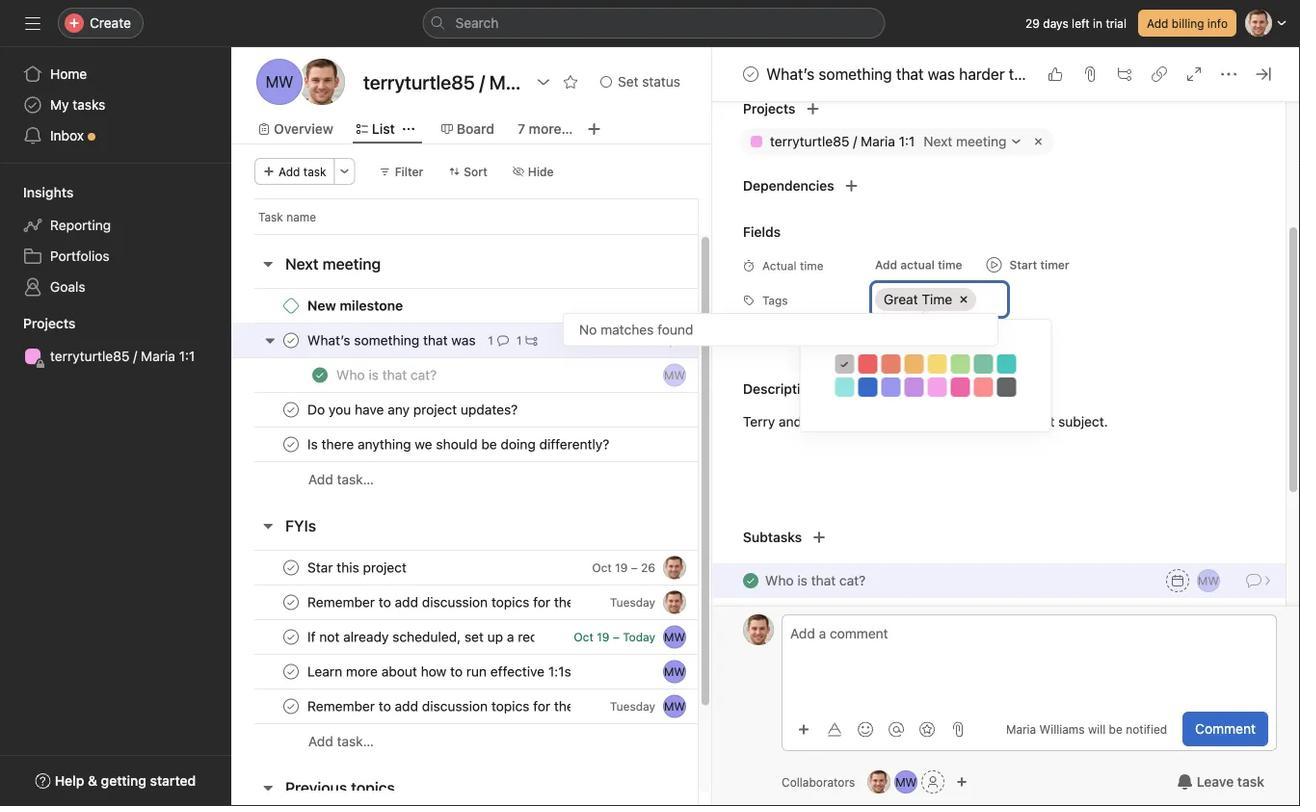 Task type: locate. For each thing, give the bounding box(es) containing it.
0 vertical spatial task…
[[337, 472, 374, 488]]

0 horizontal spatial projects button
[[0, 314, 76, 334]]

19 inside if not already scheduled, set up a recurring 1:1 meeting in your calendar cell
[[597, 631, 610, 644]]

more actions image
[[339, 166, 351, 177]]

0 horizontal spatial 1
[[488, 334, 493, 348]]

completed checkbox inside star this project "cell"
[[280, 557, 303, 580]]

set
[[618, 74, 639, 90]]

1 horizontal spatial 1:1
[[899, 134, 915, 150]]

1 horizontal spatial next
[[924, 134, 953, 150]]

tt button
[[663, 557, 686, 580], [663, 591, 686, 615], [743, 615, 774, 646], [868, 771, 891, 794]]

start timer button
[[979, 252, 1078, 279]]

attach a file or paste an image image
[[951, 723, 966, 738]]

add dependencies image
[[844, 179, 860, 194]]

add tab image
[[587, 121, 602, 137]]

task… for fyis
[[337, 734, 374, 750]]

Do you have any project updates? text field
[[304, 401, 524, 420]]

0 vertical spatial 1:1
[[899, 134, 915, 150]]

0 vertical spatial add task…
[[309, 472, 374, 488]]

actual
[[901, 259, 935, 272]]

oct inside star this project "cell"
[[592, 562, 612, 575]]

completed checkbox for learn more about how to run effective 1:1s text field
[[280, 661, 303, 684]]

task… up previous topics "button"
[[337, 734, 374, 750]]

my tasks
[[50, 97, 105, 113]]

2 collapse task list for this section image from the top
[[260, 519, 276, 534]]

dependencies
[[743, 178, 835, 194]]

who is that cat? cell
[[231, 358, 699, 393]]

add up fyis button
[[309, 472, 333, 488]]

terryturtle85 inside the what's something that was harder than expected? dialog
[[770, 134, 850, 150]]

comment button
[[1183, 712, 1269, 747]]

do you have any project updates? cell
[[231, 392, 699, 428]]

set status button
[[592, 68, 689, 95]]

more…
[[529, 121, 573, 137]]

filter button
[[371, 158, 432, 185]]

task… inside header next meeting tree grid
[[337, 472, 374, 488]]

completed checkbox inside is there anything we should be doing differently? cell
[[280, 433, 303, 456]]

add task… button inside header next meeting tree grid
[[309, 470, 374, 491]]

tags
[[763, 295, 788, 308]]

24
[[626, 334, 641, 348]]

maria down goals link
[[141, 349, 175, 364]]

0 horizontal spatial time
[[800, 260, 824, 273]]

row up remember to add discussion topics for the next meeting text box
[[231, 550, 769, 586]]

overview
[[274, 121, 333, 137]]

move tasks between sections image
[[667, 300, 679, 312], [549, 335, 561, 347]]

insights element
[[0, 175, 231, 307]]

projects element
[[0, 307, 231, 376]]

is there anything we should be doing differently? cell
[[231, 427, 699, 463]]

today
[[623, 631, 656, 644]]

terryturtle85 down goals at top
[[50, 349, 130, 364]]

completed milestone image
[[283, 298, 299, 314]]

Star this project text field
[[304, 559, 413, 578]]

1 vertical spatial add task… row
[[231, 724, 769, 760]]

star this project cell
[[231, 550, 699, 586]]

add to projects image
[[805, 102, 821, 117]]

show options image
[[536, 74, 551, 90]]

0 horizontal spatial task
[[304, 165, 326, 178]]

2 tuesday from the top
[[610, 700, 656, 714]]

create
[[90, 15, 131, 31]]

status
[[642, 74, 681, 90]]

0 vertical spatial projects
[[743, 101, 796, 117]]

1 vertical spatial 1:1
[[179, 349, 195, 364]]

1 button left no
[[513, 331, 541, 350]]

remember to add discussion topics for the next meeting cell down learn more about how to run effective 1:1s text field
[[231, 689, 699, 725]]

1 horizontal spatial will
[[1088, 724, 1106, 737]]

1 vertical spatial collapse task list for this section image
[[260, 519, 276, 534]]

Completed milestone checkbox
[[283, 298, 299, 314]]

projects down what's
[[743, 101, 796, 117]]

2 completed image from the top
[[280, 591, 303, 615]]

1 remember to add discussion topics for the next meeting cell from the top
[[231, 585, 699, 621]]

19
[[615, 562, 628, 575], [597, 631, 610, 644]]

completed checkbox for "is there anything we should be doing differently?" text box
[[280, 433, 303, 456]]

completed image
[[740, 63, 763, 86], [280, 329, 303, 352], [309, 364, 332, 387], [280, 399, 303, 422], [280, 557, 303, 580], [740, 570, 763, 593], [280, 661, 303, 684], [280, 696, 303, 719]]

add subtasks image
[[812, 531, 827, 546]]

0 vertical spatial 19
[[615, 562, 628, 575]]

that
[[896, 65, 924, 83]]

my
[[50, 97, 69, 113]]

1 up who is that cat? cell
[[488, 334, 493, 348]]

add task… inside header fyis tree grid
[[309, 734, 374, 750]]

0 vertical spatial terryturtle85
[[770, 134, 850, 150]]

add task… row down "is there anything we should be doing differently?" text box
[[231, 462, 769, 497]]

1 vertical spatial –
[[631, 562, 638, 575]]

2 add task… button from the top
[[309, 732, 374, 753]]

insert an object image
[[798, 725, 810, 736]]

will left meet
[[850, 415, 870, 430]]

completed checkbox inside learn more about how to run effective 1:1s cell
[[280, 661, 303, 684]]

tuesday down today
[[610, 700, 656, 714]]

left
[[1072, 16, 1090, 30]]

meeting left remove icon
[[956, 134, 1007, 150]]

/ up add dependencies image
[[853, 134, 857, 150]]

projects
[[743, 101, 796, 117], [23, 316, 76, 332]]

1 vertical spatial tuesday
[[610, 700, 656, 714]]

0 vertical spatial /
[[853, 134, 857, 150]]

terryturtle85
[[770, 134, 850, 150], [50, 349, 130, 364]]

timer
[[1041, 259, 1070, 272]]

oct left '23'
[[576, 334, 596, 348]]

3 completed image from the top
[[280, 626, 303, 649]]

projects button down goals at top
[[0, 314, 76, 334]]

mw row
[[231, 358, 769, 393], [231, 655, 769, 690]]

/ inside terryturtle85 / maria 1:1 link
[[133, 349, 137, 364]]

sort
[[464, 165, 488, 178]]

than
[[1009, 65, 1040, 83]]

tuesday up today
[[610, 596, 656, 610]]

overview link
[[258, 119, 333, 140]]

completed checkbox inside what's something that was harder than expected? cell
[[280, 329, 303, 352]]

2 1 from the left
[[517, 334, 522, 348]]

projects down goals at top
[[23, 316, 76, 332]]

1 horizontal spatial /
[[853, 134, 857, 150]]

more actions for this task image
[[1221, 67, 1237, 82]]

list
[[372, 121, 395, 137]]

row down sort
[[255, 233, 698, 235]]

add for the add task… button in the header fyis tree grid
[[309, 734, 333, 750]]

0 vertical spatial oct
[[576, 334, 596, 348]]

1 vertical spatial will
[[1088, 724, 1106, 737]]

2 vertical spatial maria
[[1006, 724, 1037, 737]]

Learn more about how to run effective 1:1s text field
[[304, 663, 577, 682]]

move tasks between sections image up found
[[667, 300, 679, 312]]

1 vertical spatial add task…
[[309, 734, 374, 750]]

completed image
[[280, 433, 303, 456], [280, 591, 303, 615], [280, 626, 303, 649]]

found
[[658, 322, 694, 338]]

0 vertical spatial –
[[616, 334, 623, 348]]

1 horizontal spatial move tasks between sections image
[[667, 300, 679, 312]]

0 vertical spatial collapse task list for this section image
[[260, 256, 276, 272]]

2 vertical spatial oct
[[574, 631, 594, 644]]

1:1 left next meeting dropdown button
[[899, 134, 915, 150]]

row up do you have any project updates? cell
[[231, 323, 769, 359]]

19 for – today
[[597, 631, 610, 644]]

projects button down what's
[[713, 94, 796, 125]]

19 left today
[[597, 631, 610, 644]]

learn more about how to run effective 1:1s cell
[[231, 655, 699, 690]]

add task… row down remember to add discussion topics for the next meeting text field
[[231, 724, 769, 760]]

None text field
[[359, 65, 526, 99], [984, 289, 998, 312], [359, 65, 526, 99], [984, 289, 998, 312]]

add up previous
[[309, 734, 333, 750]]

0 vertical spatial projects button
[[713, 94, 796, 125]]

1 horizontal spatial terryturtle85
[[770, 134, 850, 150]]

sort button
[[440, 158, 496, 185]]

previous topics
[[285, 779, 395, 798]]

1 vertical spatial remember to add discussion topics for the next meeting cell
[[231, 689, 699, 725]]

0 vertical spatial mw row
[[231, 358, 769, 393]]

1 vertical spatial terryturtle85
[[50, 349, 130, 364]]

next meeting down harder
[[924, 134, 1007, 150]]

next down 'what's something that was harder than expected?' at the top right of the page
[[924, 134, 953, 150]]

add left 'billing' on the top of page
[[1147, 16, 1169, 30]]

1 vertical spatial 19
[[597, 631, 610, 644]]

at mention image
[[889, 723, 904, 738]]

0 vertical spatial task
[[304, 165, 326, 178]]

oct 19 – 26
[[592, 562, 656, 575]]

actual
[[763, 260, 797, 273]]

what's something that was harder than expected? dialog
[[713, 0, 1301, 807]]

1 vertical spatial move tasks between sections image
[[549, 335, 561, 347]]

0 vertical spatial add task… row
[[231, 462, 769, 497]]

0 vertical spatial meeting
[[956, 134, 1007, 150]]

0 likes. click to like this task image
[[1048, 67, 1063, 82]]

completed image inside do you have any project updates? cell
[[280, 399, 303, 422]]

add for the add task… button within header next meeting tree grid
[[309, 472, 333, 488]]

goals
[[50, 279, 85, 295]]

1 vertical spatial next meeting
[[285, 255, 381, 273]]

task inside the what's something that was harder than expected? dialog
[[1238, 775, 1265, 791]]

1 horizontal spatial projects
[[743, 101, 796, 117]]

2 horizontal spatial maria
[[1006, 724, 1037, 737]]

0 horizontal spatial terryturtle85 / maria 1:1
[[50, 349, 195, 364]]

toolbar
[[791, 716, 972, 744]]

2 add task… row from the top
[[231, 724, 769, 760]]

oct left the 26
[[592, 562, 612, 575]]

0 horizontal spatial maria
[[141, 349, 175, 364]]

row up who is that cat? cell
[[231, 288, 769, 324]]

appreciations image
[[920, 723, 935, 738]]

1 button down new milestone cell
[[484, 331, 513, 350]]

search list box
[[423, 8, 886, 39]]

terryturtle85 down add to projects icon
[[770, 134, 850, 150]]

add actual time button
[[867, 252, 971, 279]]

– inside star this project "cell"
[[631, 562, 638, 575]]

1 add task… button from the top
[[309, 470, 374, 491]]

1 down new milestone cell
[[517, 334, 522, 348]]

19 for – 26
[[615, 562, 628, 575]]

task… up star this project text field on the bottom of the page
[[337, 472, 374, 488]]

1 vertical spatial completed image
[[280, 591, 303, 615]]

0 vertical spatial add task… button
[[309, 470, 374, 491]]

add down the overview link
[[279, 165, 300, 178]]

fyis
[[285, 517, 316, 536]]

Task Name text field
[[766, 571, 866, 592]]

0 horizontal spatial meeting
[[323, 255, 381, 273]]

1 horizontal spatial 1
[[517, 334, 522, 348]]

help
[[55, 774, 84, 790]]

maria down something
[[861, 134, 896, 150]]

insights button
[[0, 183, 74, 202]]

task name row
[[231, 199, 769, 234]]

0 vertical spatial move tasks between sections image
[[667, 300, 679, 312]]

completed image inside if not already scheduled, set up a recurring 1:1 meeting in your calendar cell
[[280, 626, 303, 649]]

oct left today
[[574, 631, 594, 644]]

1 for second 1 button from left
[[517, 334, 522, 348]]

0 horizontal spatial terryturtle85
[[50, 349, 130, 364]]

0 horizontal spatial will
[[850, 415, 870, 430]]

add task… up fyis
[[309, 472, 374, 488]]

2 add task… from the top
[[309, 734, 374, 750]]

1:1 inside the what's something that was harder than expected? dialog
[[899, 134, 915, 150]]

19 left the 26
[[615, 562, 628, 575]]

task for add task
[[304, 165, 326, 178]]

start
[[1010, 259, 1038, 272]]

1 1 from the left
[[488, 334, 493, 348]]

7
[[518, 121, 525, 137]]

0 vertical spatial next
[[924, 134, 953, 150]]

meeting up new milestone text field
[[323, 255, 381, 273]]

completed checkbox inside do you have any project updates? cell
[[280, 399, 303, 422]]

1 vertical spatial task…
[[337, 734, 374, 750]]

filter
[[395, 165, 424, 178]]

1 horizontal spatial projects button
[[713, 94, 796, 125]]

1:1 left collapse subtask list for the task what's something that was harder than expected? image
[[179, 349, 195, 364]]

mw button
[[663, 364, 686, 387], [1197, 570, 1221, 593], [663, 626, 686, 649], [663, 661, 686, 684], [663, 696, 686, 719], [895, 771, 918, 794]]

tt
[[313, 73, 331, 91], [668, 562, 682, 575], [668, 596, 682, 610], [751, 624, 766, 637], [872, 776, 887, 790]]

add task… inside header next meeting tree grid
[[309, 472, 374, 488]]

1 add task… row from the top
[[231, 462, 769, 497]]

1 vertical spatial add task… button
[[309, 732, 374, 753]]

add task… for next meeting
[[309, 472, 374, 488]]

mw button inside learn more about how to run effective 1:1s cell
[[663, 661, 686, 684]]

1 horizontal spatial meeting
[[956, 134, 1007, 150]]

4:30pm
[[644, 334, 686, 348]]

task right "leave"
[[1238, 775, 1265, 791]]

terryturtle85 / maria 1:1 down add to projects icon
[[770, 134, 915, 150]]

0 horizontal spatial 19
[[597, 631, 610, 644]]

1 for first 1 button from the left
[[488, 334, 493, 348]]

next meeting up new milestone text field
[[285, 255, 381, 273]]

inbox
[[50, 128, 84, 144]]

1 horizontal spatial task
[[1238, 775, 1265, 791]]

next meeting
[[924, 134, 1007, 150], [285, 255, 381, 273]]

collapse task list for this section image
[[260, 256, 276, 272], [260, 519, 276, 534]]

terryturtle85 inside projects element
[[50, 349, 130, 364]]

19 inside star this project "cell"
[[615, 562, 628, 575]]

meet
[[874, 415, 906, 430]]

add inside header next meeting tree grid
[[309, 472, 333, 488]]

2 vertical spatial –
[[613, 631, 620, 644]]

subtasks
[[743, 530, 802, 546]]

add billing info button
[[1139, 10, 1237, 37]]

0 vertical spatial terryturtle85 / maria 1:1
[[770, 134, 915, 150]]

maria
[[861, 134, 896, 150], [141, 349, 175, 364], [1006, 724, 1037, 737]]

1 vertical spatial task
[[1238, 775, 1265, 791]]

completed image inside who is that cat? cell
[[309, 364, 332, 387]]

0 horizontal spatial 1:1
[[179, 349, 195, 364]]

task… inside header fyis tree grid
[[337, 734, 374, 750]]

task left more actions icon
[[304, 165, 326, 178]]

next inside button
[[285, 255, 319, 273]]

meeting
[[956, 134, 1007, 150], [323, 255, 381, 273]]

will left be
[[1088, 724, 1106, 737]]

add subtask image
[[1117, 67, 1133, 82]]

2 vertical spatial completed image
[[280, 626, 303, 649]]

add inside dropdown button
[[875, 259, 898, 272]]

remember to add discussion topics for the next meeting cell
[[231, 585, 699, 621], [231, 689, 699, 725]]

board
[[457, 121, 495, 137]]

0 horizontal spatial /
[[133, 349, 137, 364]]

reporting
[[50, 217, 111, 233]]

completed image for tt
[[280, 591, 303, 615]]

hide button
[[504, 158, 563, 185]]

task
[[258, 210, 283, 224]]

1 vertical spatial meeting
[[323, 255, 381, 273]]

collapse task list for this section image down task
[[260, 256, 276, 272]]

tasks
[[73, 97, 105, 113]]

1:1 inside terryturtle85 / maria 1:1 link
[[179, 349, 195, 364]]

oct inside what's something that was harder than expected? cell
[[576, 334, 596, 348]]

remember to add discussion topics for the next meeting cell up if not already scheduled, set up a recurring 1:1 meeting in your calendar text box
[[231, 585, 699, 621]]

– right '23'
[[616, 334, 623, 348]]

myself
[[806, 415, 847, 430]]

collapse task list for this section image left fyis button
[[260, 519, 276, 534]]

0 vertical spatial will
[[850, 415, 870, 430]]

0 horizontal spatial next meeting
[[285, 255, 381, 273]]

0 vertical spatial tuesday
[[610, 596, 656, 610]]

1 vertical spatial oct
[[592, 562, 612, 575]]

row
[[255, 233, 698, 235], [231, 288, 769, 324], [231, 323, 769, 359], [231, 392, 769, 428], [231, 427, 769, 463], [231, 550, 769, 586], [231, 585, 769, 621], [231, 620, 769, 656], [231, 689, 769, 725]]

leave task
[[1197, 775, 1265, 791]]

1 horizontal spatial time
[[938, 259, 963, 272]]

1 vertical spatial maria
[[141, 349, 175, 364]]

oct
[[576, 334, 596, 348], [592, 562, 612, 575], [574, 631, 594, 644]]

remove image
[[1031, 134, 1047, 150]]

move tasks between sections image left no
[[549, 335, 561, 347]]

– left today
[[613, 631, 620, 644]]

New milestone text field
[[304, 296, 409, 316]]

add task… row
[[231, 462, 769, 497], [231, 724, 769, 760]]

add task… up previous topics
[[309, 734, 374, 750]]

1 add task… from the top
[[309, 472, 374, 488]]

add for add actual time dropdown button
[[875, 259, 898, 272]]

1 vertical spatial mw row
[[231, 655, 769, 690]]

– for 24
[[616, 334, 623, 348]]

1 vertical spatial /
[[133, 349, 137, 364]]

add task… button
[[309, 470, 374, 491], [309, 732, 374, 753]]

copy task link image
[[1152, 67, 1167, 82]]

– inside if not already scheduled, set up a recurring 1:1 meeting in your calendar cell
[[613, 631, 620, 644]]

add task…
[[309, 472, 374, 488], [309, 734, 374, 750]]

home
[[50, 66, 87, 82]]

1 horizontal spatial 19
[[615, 562, 628, 575]]

1 collapse task list for this section image from the top
[[260, 256, 276, 272]]

1 vertical spatial next
[[285, 255, 319, 273]]

What's something that was harder than expected? text field
[[304, 331, 480, 350]]

0 vertical spatial next meeting
[[924, 134, 1007, 150]]

be
[[1109, 724, 1123, 737]]

full screen image
[[1187, 67, 1202, 82]]

header fyis tree grid
[[231, 550, 769, 760]]

1 horizontal spatial next meeting
[[924, 134, 1007, 150]]

add inside header fyis tree grid
[[309, 734, 333, 750]]

1 horizontal spatial maria
[[861, 134, 896, 150]]

completed image inside star this project "cell"
[[280, 557, 303, 580]]

terryturtle85 / maria 1:1 inside the what's something that was harder than expected? dialog
[[770, 134, 915, 150]]

/ down goals link
[[133, 349, 137, 364]]

add task… button inside header fyis tree grid
[[309, 732, 374, 753]]

collaborators
[[782, 776, 855, 790]]

tuesday
[[610, 596, 656, 610], [610, 700, 656, 714]]

next up completed milestone option
[[285, 255, 319, 273]]

/
[[853, 134, 857, 150], [133, 349, 137, 364]]

repeats image
[[1044, 59, 1060, 75]]

0 horizontal spatial next
[[285, 255, 319, 273]]

Remember to add discussion topics for the next meeting text field
[[304, 698, 572, 717]]

1 vertical spatial projects
[[23, 316, 76, 332]]

1 vertical spatial terryturtle85 / maria 1:1
[[50, 349, 195, 364]]

add task… button up previous topics
[[309, 732, 374, 753]]

row containing 1
[[231, 323, 769, 359]]

Completed checkbox
[[740, 63, 763, 86], [280, 329, 303, 352], [740, 570, 763, 593], [280, 591, 303, 615], [280, 626, 303, 649], [280, 696, 303, 719]]

0 vertical spatial completed image
[[280, 433, 303, 456]]

add task… button up fyis
[[309, 470, 374, 491]]

&
[[88, 774, 97, 790]]

terryturtle85 / maria 1:1 down goals link
[[50, 349, 195, 364]]

– inside what's something that was harder than expected? cell
[[616, 334, 623, 348]]

oct for oct 19 – 26
[[592, 562, 612, 575]]

maria left williams
[[1006, 724, 1037, 737]]

mw inside learn more about how to run effective 1:1s cell
[[664, 666, 686, 679]]

1 completed image from the top
[[280, 433, 303, 456]]

– left the 26
[[631, 562, 638, 575]]

oct inside if not already scheduled, set up a recurring 1:1 meeting in your calendar cell
[[574, 631, 594, 644]]

mw row up remember to add discussion topics for the next meeting text field
[[231, 655, 769, 690]]

1 horizontal spatial terryturtle85 / maria 1:1
[[770, 134, 915, 150]]

29 days left in trial
[[1026, 16, 1127, 30]]

billing
[[1172, 16, 1205, 30]]

2 task… from the top
[[337, 734, 374, 750]]

1 task… from the top
[[337, 472, 374, 488]]

mw inside if not already scheduled, set up a recurring 1:1 meeting in your calendar cell
[[664, 631, 686, 644]]

29
[[1026, 16, 1040, 30]]

add left actual
[[875, 259, 898, 272]]

mw row down new milestone cell
[[231, 358, 769, 393]]

0 vertical spatial remember to add discussion topics for the next meeting cell
[[231, 585, 699, 621]]

1 tuesday from the top
[[610, 596, 656, 610]]

Completed checkbox
[[309, 364, 332, 387], [280, 399, 303, 422], [280, 433, 303, 456], [280, 557, 303, 580], [280, 661, 303, 684]]



Task type: vqa. For each thing, say whether or not it's contained in the screenshot.
the topmost Project
no



Task type: describe. For each thing, give the bounding box(es) containing it.
row down who is that cat? cell
[[231, 427, 769, 463]]

great time
[[884, 292, 953, 308]]

completed image inside learn more about how to run effective 1:1s cell
[[280, 661, 303, 684]]

7 more…
[[518, 121, 573, 137]]

no matches found alert
[[564, 314, 998, 346]]

add or remove collaborators image
[[957, 777, 968, 789]]

terryturtle85 / maria 1:1 link
[[12, 341, 220, 372]]

tab actions image
[[403, 123, 414, 135]]

tuesday for tt
[[610, 596, 656, 610]]

important
[[995, 415, 1055, 430]]

add task… row for next meeting
[[231, 462, 769, 497]]

mw button inside if not already scheduled, set up a recurring 1:1 meeting in your calendar cell
[[663, 626, 686, 649]]

tuesday for mw
[[610, 700, 656, 714]]

row up learn more about how to run effective 1:1s cell
[[231, 585, 769, 621]]

add task… button for fyis
[[309, 732, 374, 753]]

collapse task list for this section image for next meeting
[[260, 256, 276, 272]]

my tasks link
[[12, 90, 220, 121]]

getting
[[101, 774, 147, 790]]

terryturtle85 / maria 1:1 inside projects element
[[50, 349, 195, 364]]

what's something that was harder than expected?
[[766, 65, 1117, 83]]

if not already scheduled, set up a recurring 1:1 meeting in your calendar cell
[[231, 620, 699, 656]]

2 remember to add discussion topics for the next meeting cell from the top
[[231, 689, 699, 725]]

collapse task list for this section image for fyis
[[260, 519, 276, 534]]

1 mw row from the top
[[231, 358, 769, 393]]

mw inside who is that cat? cell
[[664, 369, 686, 382]]

row up learn more about how to run effective 1:1s text field
[[231, 620, 769, 656]]

close details image
[[1256, 67, 1272, 82]]

notified
[[1126, 724, 1168, 737]]

and
[[779, 415, 802, 430]]

something
[[819, 65, 892, 83]]

completed image for mw
[[280, 626, 303, 649]]

global element
[[0, 47, 231, 163]]

If not already scheduled, set up a recurring 1:1 meeting in your calendar text field
[[304, 628, 535, 647]]

23
[[599, 334, 613, 348]]

/ inside the what's something that was harder than expected? dialog
[[853, 134, 857, 150]]

completed checkbox inside who is that cat? cell
[[309, 364, 332, 387]]

great time cell
[[875, 289, 977, 312]]

add task… row for fyis
[[231, 724, 769, 760]]

task name
[[258, 210, 316, 224]]

leave
[[1197, 775, 1234, 791]]

subject.
[[1059, 415, 1108, 430]]

completed image inside is there anything we should be doing differently? cell
[[280, 433, 303, 456]]

expected?
[[1044, 65, 1117, 83]]

what's
[[766, 65, 815, 83]]

Is there anything we should be doing differently? text field
[[304, 435, 615, 455]]

comment
[[1196, 722, 1256, 738]]

was
[[928, 65, 955, 83]]

oct for oct 23 – 24 4:30pm
[[576, 334, 596, 348]]

attachments: add a file to this task, what's something that was harder than expected? image
[[1083, 67, 1098, 82]]

1 1 button from the left
[[484, 331, 513, 350]]

completed checkbox for star this project text field on the bottom of the page
[[280, 557, 303, 580]]

actual time
[[763, 260, 824, 273]]

create button
[[58, 8, 144, 39]]

header next meeting tree grid
[[231, 288, 769, 497]]

add actual time
[[875, 259, 963, 272]]

emoji image
[[858, 723, 874, 738]]

new milestone cell
[[231, 288, 699, 324]]

collapse task list for this section image
[[260, 781, 276, 796]]

add task… for fyis
[[309, 734, 374, 750]]

in
[[1093, 16, 1103, 30]]

maria williams will be notified
[[1006, 724, 1168, 737]]

an
[[976, 415, 991, 430]]

inbox link
[[12, 121, 220, 151]]

row up "is there anything we should be doing differently?" text box
[[231, 392, 769, 428]]

add task
[[279, 165, 326, 178]]

completed image inside remember to add discussion topics for the next meeting cell
[[280, 696, 303, 719]]

tt inside star this project "cell"
[[668, 562, 682, 575]]

meeting inside button
[[323, 255, 381, 273]]

2 mw row from the top
[[231, 655, 769, 690]]

tt button inside star this project "cell"
[[663, 557, 686, 580]]

help & getting started
[[55, 774, 196, 790]]

task… for next meeting
[[337, 472, 374, 488]]

insights
[[23, 185, 74, 201]]

reporting link
[[12, 210, 220, 241]]

hide sidebar image
[[25, 15, 40, 31]]

move tasks between sections image inside new milestone cell
[[667, 300, 679, 312]]

26
[[641, 562, 656, 575]]

no
[[579, 322, 597, 338]]

row down learn more about how to run effective 1:1s text field
[[231, 689, 769, 725]]

– for today
[[613, 631, 620, 644]]

oct 23 – 24 4:30pm
[[576, 334, 686, 348]]

leave task button
[[1165, 765, 1277, 800]]

no matches found
[[579, 322, 694, 338]]

goals link
[[12, 272, 220, 303]]

name
[[286, 210, 316, 224]]

tt button inside remember to add discussion topics for the next meeting cell
[[663, 591, 686, 615]]

next meeting button
[[285, 247, 381, 282]]

mw button inside who is that cat? cell
[[663, 364, 686, 387]]

0 vertical spatial maria
[[861, 134, 896, 150]]

0 horizontal spatial move tasks between sections image
[[549, 335, 561, 347]]

previous topics button
[[285, 771, 395, 806]]

time inside dropdown button
[[938, 259, 963, 272]]

task for leave task
[[1238, 775, 1265, 791]]

matches
[[601, 322, 654, 338]]

description
[[743, 382, 817, 398]]

hide
[[528, 165, 554, 178]]

trial
[[1106, 16, 1127, 30]]

oct for oct 19 – today
[[574, 631, 594, 644]]

– for 26
[[631, 562, 638, 575]]

1 vertical spatial projects button
[[0, 314, 76, 334]]

fields button
[[713, 217, 781, 248]]

add task… button for next meeting
[[309, 470, 374, 491]]

2 1 button from the left
[[513, 331, 541, 350]]

meeting inside dropdown button
[[956, 134, 1007, 150]]

previous
[[285, 779, 347, 798]]

oct 19 – today
[[574, 631, 656, 644]]

set status
[[618, 74, 681, 90]]

start timer
[[1010, 259, 1070, 272]]

add task button
[[255, 158, 335, 185]]

completed checkbox inside if not already scheduled, set up a recurring 1:1 meeting in your calendar cell
[[280, 626, 303, 649]]

days
[[1043, 16, 1069, 30]]

portfolios
[[50, 248, 110, 264]]

fields
[[743, 225, 781, 241]]

what's something that was harder than expected? cell
[[231, 323, 699, 359]]

add to starred image
[[563, 74, 578, 90]]

time
[[922, 292, 953, 308]]

Remember to add discussion topics for the next meeting text field
[[304, 593, 572, 613]]

toolbar inside the what's something that was harder than expected? dialog
[[791, 716, 972, 744]]

collapse subtask list for the task what's something that was harder than expected? image
[[262, 333, 278, 349]]

next meeting inside dropdown button
[[924, 134, 1007, 150]]

completed image inside what's something that was harder than expected? cell
[[280, 329, 303, 352]]

formatting image
[[827, 723, 843, 738]]

great time row
[[875, 289, 1005, 317]]

Who is that cat? text field
[[333, 366, 443, 385]]

discuss
[[925, 415, 972, 430]]

projects inside the what's something that was harder than expected? dialog
[[743, 101, 796, 117]]

topics
[[351, 779, 395, 798]]

collapse section image
[[720, 102, 736, 117]]

0 horizontal spatial projects
[[23, 316, 76, 332]]

to
[[909, 415, 922, 430]]

add billing info
[[1147, 16, 1228, 30]]

portfolios link
[[12, 241, 220, 272]]

completed checkbox for do you have any project updates? text box
[[280, 399, 303, 422]]

started
[[150, 774, 196, 790]]

search
[[456, 15, 499, 31]]

maria inside projects element
[[141, 349, 175, 364]]

help & getting started button
[[23, 765, 209, 799]]

next inside dropdown button
[[924, 134, 953, 150]]

terry and myself will meet to discuss an important subject.
[[743, 415, 1108, 430]]

williams
[[1040, 724, 1085, 737]]

terry
[[743, 415, 775, 430]]



